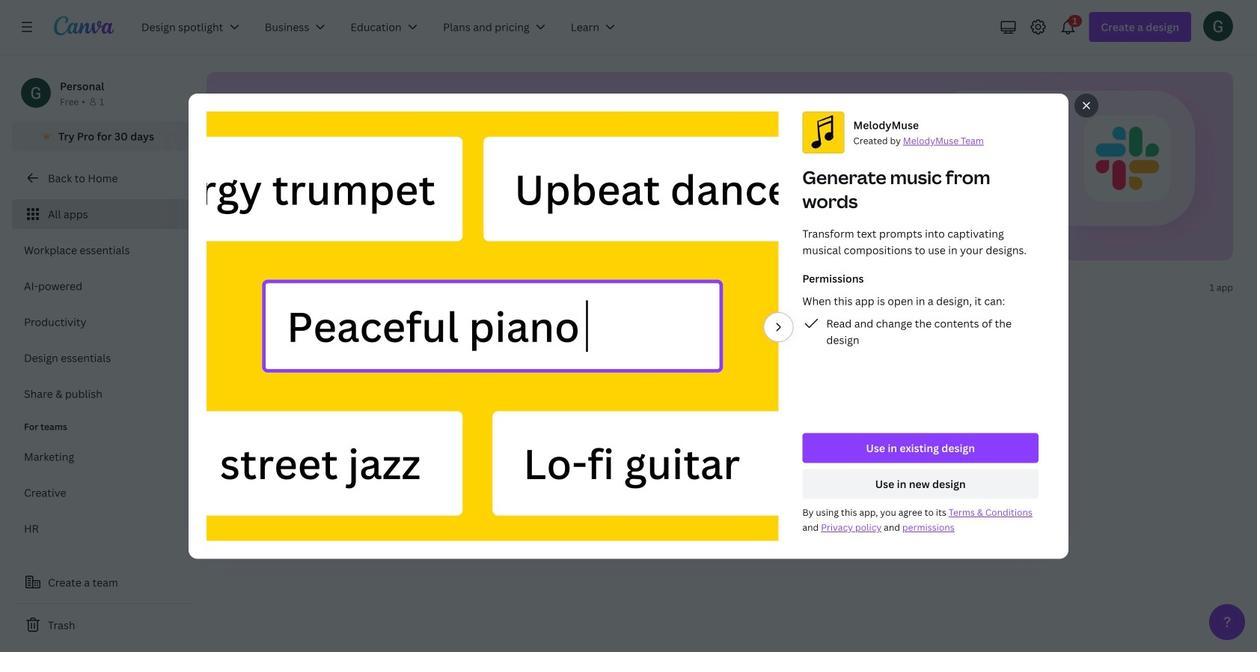 Task type: vqa. For each thing, say whether or not it's contained in the screenshot.
Input field to search for apps search field
yes



Task type: describe. For each thing, give the bounding box(es) containing it.
an image of the canva logo, a plus sign and the slack logo image
[[916, 72, 1234, 261]]

2 list from the top
[[12, 442, 195, 579]]

1 list from the top
[[12, 199, 195, 409]]



Task type: locate. For each thing, give the bounding box(es) containing it.
list
[[12, 199, 195, 409], [12, 442, 195, 579]]

1 vertical spatial list
[[12, 442, 195, 579]]

top level navigation element
[[132, 12, 631, 42]]

0 vertical spatial list
[[12, 199, 195, 409]]

Input field to search for apps search field
[[237, 273, 446, 302]]



